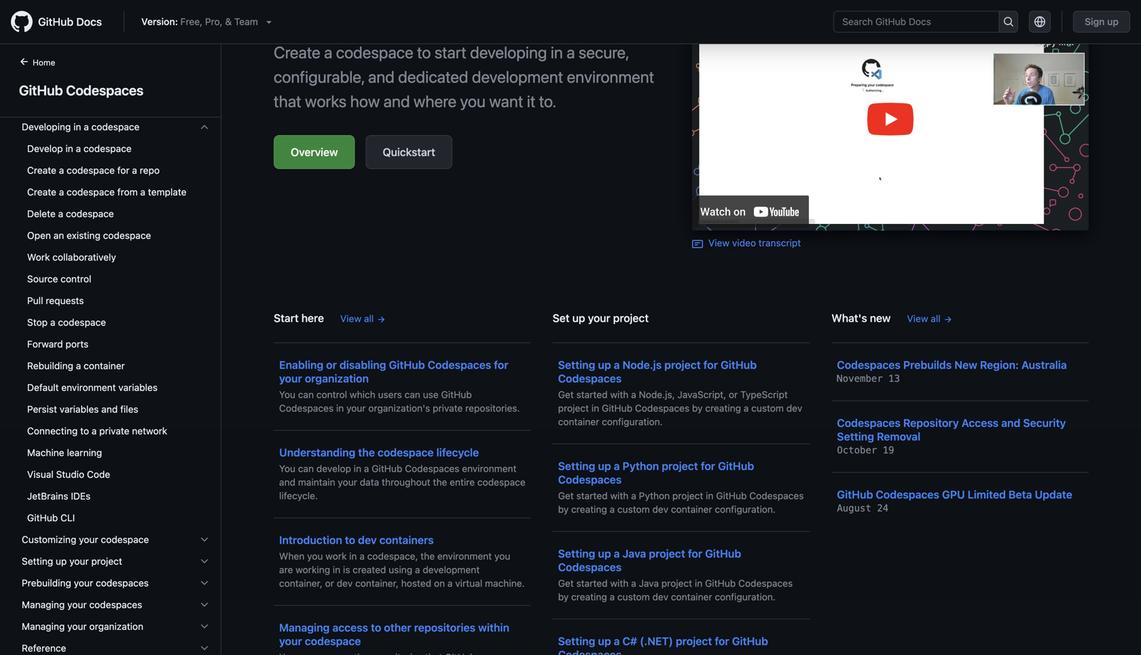 Task type: vqa. For each thing, say whether or not it's contained in the screenshot.
The Github Cli
yes



Task type: describe. For each thing, give the bounding box(es) containing it.
delete
[[27, 208, 56, 219]]

with for java
[[610, 578, 629, 589]]

private inside developing in a codespace element
[[99, 426, 129, 437]]

codespaces inside codespaces prebuilds new region: australia november 13
[[837, 359, 901, 372]]

created
[[353, 565, 386, 576]]

sc 9kayk9 0 image for organization
[[199, 622, 210, 632]]

organization inside "managing your organization" 'dropdown button'
[[89, 621, 143, 632]]

view all for start here
[[340, 313, 374, 324]]

jetbrains ides link
[[16, 486, 215, 507]]

in inside setting up a java project for github codespaces get started with a java project in github codespaces by creating a custom dev container configuration.
[[695, 578, 703, 589]]

dev inside setting up a node.js project for github codespaces get started with a node.js, javascript, or typescript project in github codespaces by creating a custom dev container configuration.
[[786, 403, 803, 414]]

managing your organization button
[[16, 616, 215, 638]]

codespace inside create a codespace to start developing in a secure, configurable, and dedicated development environment that works how and where you want it to.
[[336, 43, 414, 62]]

private inside enabling or disabling github codespaces for your organization you can control which users can use github codespaces in your organization's private repositories.
[[433, 403, 463, 414]]

search image
[[1003, 16, 1014, 27]]

repositories.
[[465, 403, 520, 414]]

that
[[274, 92, 301, 111]]

codespaces inside github codespaces gpu limited beta update august 24
[[876, 488, 940, 501]]

setting for setting up a c# (.net) project for github codespaces
[[558, 635, 595, 648]]

view video transcript link
[[692, 237, 801, 250]]

learning
[[67, 447, 102, 459]]

up for set up your project
[[572, 312, 585, 325]]

setting for setting up a node.js project for github codespaces get started with a node.js, javascript, or typescript project in github codespaces by creating a custom dev container configuration.
[[558, 359, 595, 372]]

environment inside understanding the codespace lifecycle you can develop in a github codespaces environment and maintain your data throughout the entire codespace lifecycle.
[[462, 463, 517, 474]]

and inside understanding the codespace lifecycle you can develop in a github codespaces environment and maintain your data throughout the entire codespace lifecycle.
[[279, 477, 296, 488]]

github inside github codespaces gpu limited beta update august 24
[[837, 488, 873, 501]]

1 horizontal spatial variables
[[118, 382, 158, 393]]

up for setting up a python project for github codespaces get started with a python project in github codespaces by creating a custom dev container configuration.
[[598, 460, 611, 473]]

for inside setting up a c# (.net) project for github codespaces
[[715, 635, 729, 648]]

work collaboratively link
[[16, 247, 215, 268]]

understanding
[[279, 446, 356, 459]]

with for node.js
[[610, 389, 629, 400]]

create a codespace from a template link
[[16, 181, 215, 203]]

august
[[837, 503, 871, 514]]

codespace,
[[367, 551, 418, 562]]

new
[[955, 359, 977, 372]]

2 container, from the left
[[355, 578, 399, 589]]

access
[[962, 417, 999, 430]]

project inside setting up a c# (.net) project for github codespaces
[[676, 635, 712, 648]]

when
[[279, 551, 305, 562]]

view all for what's new
[[907, 313, 941, 324]]

project inside dropdown button
[[91, 556, 122, 567]]

you inside create a codespace to start developing in a secure, configurable, and dedicated development environment that works how and where you want it to.
[[460, 92, 486, 111]]

sc 9kayk9 0 image for customizing your codespace
[[199, 535, 210, 545]]

the inside introduction to dev containers when you work in a codespace, the environment you are working in is created using a development container, or dev container, hosted on a virtual machine.
[[421, 551, 435, 562]]

secure,
[[579, 43, 629, 62]]

all for disabling
[[364, 313, 374, 324]]

collaboratively
[[52, 252, 116, 263]]

managing access to other repositories within your codespace link
[[279, 610, 526, 656]]

codespaces inside setting up a c# (.net) project for github codespaces
[[558, 649, 622, 656]]

with for python
[[610, 490, 629, 502]]

visual studio code link
[[16, 464, 215, 486]]

quickstart
[[383, 146, 435, 159]]

codespace inside "link"
[[58, 317, 106, 328]]

other
[[384, 622, 411, 634]]

dev inside setting up a java project for github codespaces get started with a java project in github codespaces by creating a custom dev container configuration.
[[652, 592, 669, 603]]

up for setting up a c# (.net) project for github codespaces
[[598, 635, 611, 648]]

create a codespace to start developing in a secure, configurable, and dedicated development environment that works how and where you want it to.
[[274, 43, 654, 111]]

is
[[343, 565, 350, 576]]

access
[[332, 622, 368, 634]]

setting up a java project for github codespaces get started with a java project in github codespaces by creating a custom dev container configuration.
[[558, 548, 793, 603]]

managing for managing your codespaces
[[22, 599, 65, 611]]

october
[[837, 445, 877, 456]]

container inside "link"
[[84, 360, 125, 372]]

create a codespace from a template
[[27, 186, 187, 198]]

(.net)
[[640, 635, 673, 648]]

setting up your project button
[[16, 551, 215, 573]]

jetbrains
[[27, 491, 68, 502]]

existing
[[67, 230, 100, 241]]

requests
[[46, 295, 84, 306]]

your inside managing access to other repositories within your codespace
[[279, 635, 302, 648]]

codespaces for prebuilding your codespaces
[[96, 578, 149, 589]]

prebuilding
[[22, 578, 71, 589]]

or inside setting up a node.js project for github codespaces get started with a node.js, javascript, or typescript project in github codespaces by creating a custom dev container configuration.
[[729, 389, 738, 400]]

and right how on the top
[[384, 92, 410, 111]]

1 vertical spatial the
[[433, 477, 447, 488]]

creating for setting up a java project for github codespaces
[[571, 592, 607, 603]]

codespace down create a codespace for a repo
[[67, 186, 115, 198]]

set
[[553, 312, 570, 325]]

prebuilds
[[903, 359, 952, 372]]

codespaces inside codespaces repository access and security setting removal october 19
[[837, 417, 901, 430]]

github cli link
[[16, 507, 215, 529]]

container inside setting up a python project for github codespaces get started with a python project in github codespaces by creating a custom dev container configuration.
[[671, 504, 712, 515]]

can inside understanding the codespace lifecycle you can develop in a github codespaces environment and maintain your data throughout the entire codespace lifecycle.
[[298, 463, 314, 474]]

where
[[414, 92, 457, 111]]

setting inside codespaces repository access and security setting removal october 19
[[837, 430, 874, 443]]

view video transcript
[[709, 237, 801, 249]]

november
[[837, 373, 883, 384]]

sc 9kayk9 0 image for developing in a codespace
[[199, 122, 210, 132]]

august 24 element
[[837, 503, 889, 514]]

open an existing codespace link
[[16, 225, 215, 247]]

started for setting up a python project for github codespaces
[[576, 490, 608, 502]]

machine learning
[[27, 447, 102, 459]]

to inside developing in a codespace element
[[80, 426, 89, 437]]

codespace down develop in a codespace
[[67, 165, 115, 176]]

in inside dropdown button
[[73, 121, 81, 132]]

in inside create a codespace to start developing in a secure, configurable, and dedicated development environment that works how and where you want it to.
[[551, 43, 563, 62]]

by for setting up a python project for github codespaces
[[558, 504, 569, 515]]

1 vertical spatial python
[[639, 490, 670, 502]]

development inside create a codespace to start developing in a secure, configurable, and dedicated development environment that works how and where you want it to.
[[472, 67, 563, 86]]

0 horizontal spatial you
[[307, 551, 323, 562]]

codespace down the delete a codespace link
[[103, 230, 151, 241]]

cli
[[60, 513, 75, 524]]

dedicated
[[398, 67, 468, 86]]

sign
[[1085, 16, 1105, 27]]

setting for setting up your project
[[22, 556, 53, 567]]

codespace inside managing access to other repositories within your codespace
[[305, 635, 361, 648]]

all for new
[[931, 313, 941, 324]]

custom inside setting up a node.js project for github codespaces get started with a node.js, javascript, or typescript project in github codespaces by creating a custom dev container configuration.
[[751, 403, 784, 414]]

gpu
[[942, 488, 965, 501]]

codespaces inside understanding the codespace lifecycle you can develop in a github codespaces environment and maintain your data throughout the entire codespace lifecycle.
[[405, 463, 459, 474]]

docs
[[76, 15, 102, 28]]

connecting
[[27, 426, 78, 437]]

start
[[274, 312, 299, 325]]

container inside setting up a java project for github codespaces get started with a java project in github codespaces by creating a custom dev container configuration.
[[671, 592, 712, 603]]

developing in a codespace element containing develop in a codespace
[[11, 138, 221, 529]]

entire
[[450, 477, 475, 488]]

forward
[[27, 339, 63, 350]]

a inside understanding the codespace lifecycle you can develop in a github codespaces environment and maintain your data throughout the entire codespace lifecycle.
[[364, 463, 369, 474]]

and inside developing in a codespace element
[[101, 404, 118, 415]]

within
[[478, 622, 509, 634]]

a inside 'stop a codespace' "link"
[[50, 317, 55, 328]]

introduction to dev containers when you work in a codespace, the environment you are working in is created using a development container, or dev container, hosted on a virtual machine.
[[279, 534, 525, 589]]

dev inside setting up a python project for github codespaces get started with a python project in github codespaces by creating a custom dev container configuration.
[[652, 504, 669, 515]]

codespace down developing in a codespace dropdown button
[[83, 143, 132, 154]]

which
[[350, 389, 375, 400]]

creating inside setting up a node.js project for github codespaces get started with a node.js, javascript, or typescript project in github codespaces by creating a custom dev container configuration.
[[705, 403, 741, 414]]

throughout
[[382, 477, 430, 488]]

development inside introduction to dev containers when you work in a codespace, the environment you are working in is created using a development container, or dev container, hosted on a virtual machine.
[[423, 565, 480, 576]]

default environment variables link
[[16, 377, 215, 399]]

pull
[[27, 295, 43, 306]]

for for setting up a python project for github codespaces
[[701, 460, 715, 473]]

rebuilding a container
[[27, 360, 125, 372]]

Search GitHub Docs search field
[[834, 12, 999, 32]]

0 horizontal spatial variables
[[60, 404, 99, 415]]

view for enabling or disabling github codespaces for your organization
[[340, 313, 361, 324]]

container inside setting up a node.js project for github codespaces get started with a node.js, javascript, or typescript project in github codespaces by creating a custom dev container configuration.
[[558, 416, 599, 428]]

github codespaces gpu limited beta update august 24
[[837, 488, 1073, 514]]

up for setting up a node.js project for github codespaces get started with a node.js, javascript, or typescript project in github codespaces by creating a custom dev container configuration.
[[598, 359, 611, 372]]

developing
[[22, 121, 71, 132]]

forward ports
[[27, 339, 88, 350]]

machine.
[[485, 578, 525, 589]]

managing your organization
[[22, 621, 143, 632]]

overview
[[291, 146, 338, 159]]

transcript
[[759, 237, 801, 249]]

1 vertical spatial java
[[639, 578, 659, 589]]

environment inside introduction to dev containers when you work in a codespace, the environment you are working in is created using a development container, or dev container, hosted on a virtual machine.
[[437, 551, 492, 562]]

visual
[[27, 469, 54, 480]]

persist
[[27, 404, 57, 415]]

from
[[117, 186, 138, 198]]

october 19 element
[[837, 445, 894, 456]]

sign up link
[[1073, 11, 1130, 33]]

customizing your codespace button
[[16, 529, 215, 551]]

setting up a c# (.net) project for github codespaces
[[558, 635, 768, 656]]

sc 9kayk9 0 image for managing your codespaces
[[199, 600, 210, 611]]

custom for setting up a python project for github codespaces
[[617, 504, 650, 515]]

codespace inside dropdown button
[[101, 534, 149, 545]]

13
[[889, 373, 900, 384]]

can left use
[[405, 389, 420, 400]]

default environment variables
[[27, 382, 158, 393]]

november 13 element
[[837, 373, 900, 384]]

github docs
[[38, 15, 102, 28]]

get for setting up a python project for github codespaces
[[558, 490, 574, 502]]

virtual
[[455, 578, 482, 589]]

new
[[870, 312, 891, 325]]

codespace right entire
[[477, 477, 526, 488]]

your inside understanding the codespace lifecycle you can develop in a github codespaces environment and maintain your data throughout the entire codespace lifecycle.
[[338, 477, 357, 488]]



Task type: locate. For each thing, give the bounding box(es) containing it.
environment up entire
[[462, 463, 517, 474]]

a inside developing in a codespace dropdown button
[[84, 121, 89, 132]]

a inside develop in a codespace link
[[76, 143, 81, 154]]

setting for setting up a python project for github codespaces get started with a python project in github codespaces by creating a custom dev container configuration.
[[558, 460, 595, 473]]

1 horizontal spatial view all link
[[907, 312, 953, 326]]

0 vertical spatial create
[[274, 43, 320, 62]]

2 view all link from the left
[[907, 312, 953, 326]]

removal
[[877, 430, 921, 443]]

managing left access
[[279, 622, 330, 634]]

0 vertical spatial the
[[358, 446, 375, 459]]

works
[[305, 92, 347, 111]]

dev down the typescript
[[786, 403, 803, 414]]

2 horizontal spatial view
[[907, 313, 928, 324]]

setting for setting up a java project for github codespaces get started with a java project in github codespaces by creating a custom dev container configuration.
[[558, 548, 595, 560]]

4 sc 9kayk9 0 image from the top
[[199, 600, 210, 611]]

version: free, pro, & team
[[141, 16, 258, 27]]

1 vertical spatial variables
[[60, 404, 99, 415]]

for
[[117, 165, 129, 176], [494, 359, 509, 372], [704, 359, 718, 372], [701, 460, 715, 473], [688, 548, 703, 560], [715, 635, 729, 648]]

github codespaces link
[[16, 80, 204, 101]]

a inside rebuilding a container "link"
[[76, 360, 81, 372]]

0 vertical spatial configuration.
[[602, 416, 663, 428]]

a inside the delete a codespace link
[[58, 208, 63, 219]]

codespaces for managing your codespaces
[[89, 599, 142, 611]]

view all link for start here
[[340, 312, 386, 326]]

sc 9kayk9 0 image inside developing in a codespace dropdown button
[[199, 122, 210, 132]]

configurable,
[[274, 67, 365, 86]]

codespaces down prebuilding your codespaces dropdown button
[[89, 599, 142, 611]]

and left files
[[101, 404, 118, 415]]

managing up reference
[[22, 621, 65, 632]]

up inside dropdown button
[[56, 556, 67, 567]]

or left the typescript
[[729, 389, 738, 400]]

1 vertical spatial codespaces
[[89, 599, 142, 611]]

2 all from the left
[[931, 313, 941, 324]]

1 vertical spatial started
[[576, 490, 608, 502]]

you up working
[[307, 551, 323, 562]]

in inside setting up a python project for github codespaces get started with a python project in github codespaces by creating a custom dev container configuration.
[[706, 490, 714, 502]]

dev up setting up a java project for github codespaces get started with a java project in github codespaces by creating a custom dev container configuration.
[[652, 504, 669, 515]]

sc 9kayk9 0 image inside prebuilding your codespaces dropdown button
[[199, 578, 210, 589]]

0 horizontal spatial all
[[364, 313, 374, 324]]

sc 9kayk9 0 image inside "managing your organization" 'dropdown button'
[[199, 622, 210, 632]]

the up data
[[358, 446, 375, 459]]

managing your codespaces
[[22, 599, 142, 611]]

to up dedicated
[[417, 43, 431, 62]]

0 vertical spatial development
[[472, 67, 563, 86]]

set up your project
[[553, 312, 649, 325]]

up for setting up a java project for github codespaces get started with a java project in github codespaces by creating a custom dev container configuration.
[[598, 548, 611, 560]]

develop in a codespace link
[[16, 138, 215, 160]]

up inside setting up a java project for github codespaces get started with a java project in github codespaces by creating a custom dev container configuration.
[[598, 548, 611, 560]]

sc 9kayk9 0 image inside customizing your codespace dropdown button
[[199, 535, 210, 545]]

started inside setting up a node.js project for github codespaces get started with a node.js, javascript, or typescript project in github codespaces by creating a custom dev container configuration.
[[576, 389, 608, 400]]

can
[[298, 389, 314, 400], [405, 389, 420, 400], [298, 463, 314, 474]]

0 vertical spatial organization
[[305, 372, 369, 385]]

setting up a node.js project for github codespaces get started with a node.js, javascript, or typescript project in github codespaces by creating a custom dev container configuration.
[[558, 359, 803, 428]]

default
[[27, 382, 59, 393]]

developing in a codespace button
[[16, 116, 215, 138]]

1 get from the top
[[558, 389, 574, 400]]

configuration. for setting up a python project for github codespaces
[[715, 504, 776, 515]]

sc 9kayk9 0 image
[[199, 122, 210, 132], [199, 535, 210, 545], [199, 556, 210, 567], [199, 600, 210, 611]]

private down persist variables and files link
[[99, 426, 129, 437]]

2 with from the top
[[610, 490, 629, 502]]

to inside introduction to dev containers when you work in a codespace, the environment you are working in is created using a development container, or dev container, hosted on a virtual machine.
[[345, 534, 355, 547]]

started for setting up a node.js project for github codespaces
[[576, 389, 608, 400]]

variables
[[118, 382, 158, 393], [60, 404, 99, 415]]

developing in a codespace element
[[11, 116, 221, 529], [11, 138, 221, 529]]

2 you from the top
[[279, 463, 296, 474]]

an
[[53, 230, 64, 241]]

users
[[378, 389, 402, 400]]

1 vertical spatial get
[[558, 490, 574, 502]]

configuration. inside setting up a python project for github codespaces get started with a python project in github codespaces by creating a custom dev container configuration.
[[715, 504, 776, 515]]

up inside setting up a c# (.net) project for github codespaces
[[598, 635, 611, 648]]

in
[[551, 43, 563, 62], [73, 121, 81, 132], [66, 143, 73, 154], [336, 403, 344, 414], [592, 403, 599, 414], [354, 463, 361, 474], [706, 490, 714, 502], [349, 551, 357, 562], [333, 565, 340, 576], [695, 578, 703, 589]]

node.js,
[[639, 389, 675, 400]]

organization inside enabling or disabling github codespaces for your organization you can control which users can use github codespaces in your organization's private repositories.
[[305, 372, 369, 385]]

view all right new
[[907, 313, 941, 324]]

creating for setting up a python project for github codespaces
[[571, 504, 607, 515]]

develop in a codespace
[[27, 143, 132, 154]]

view all link for what's new
[[907, 312, 953, 326]]

with inside setting up a python project for github codespaces get started with a python project in github codespaces by creating a custom dev container configuration.
[[610, 490, 629, 502]]

2 developing in a codespace element from the top
[[11, 138, 221, 529]]

0 vertical spatial get
[[558, 389, 574, 400]]

development up on
[[423, 565, 480, 576]]

by
[[692, 403, 703, 414], [558, 504, 569, 515], [558, 592, 569, 603]]

2 sc 9kayk9 0 image from the top
[[199, 535, 210, 545]]

1 vertical spatial or
[[729, 389, 738, 400]]

can up maintain at the left bottom of the page
[[298, 463, 314, 474]]

0 horizontal spatial private
[[99, 426, 129, 437]]

codespace up how on the top
[[336, 43, 414, 62]]

to left other
[[371, 622, 381, 634]]

the down containers
[[421, 551, 435, 562]]

a inside the connecting to a private network link
[[92, 426, 97, 437]]

australia
[[1022, 359, 1067, 372]]

by for setting up a java project for github codespaces
[[558, 592, 569, 603]]

dev down is
[[337, 578, 353, 589]]

0 vertical spatial or
[[326, 359, 337, 372]]

24
[[877, 503, 889, 514]]

3 get from the top
[[558, 578, 574, 589]]

codespace inside dropdown button
[[91, 121, 140, 132]]

by inside setting up a java project for github codespaces get started with a java project in github codespaces by creating a custom dev container configuration.
[[558, 592, 569, 603]]

2 vertical spatial or
[[325, 578, 334, 589]]

control left which
[[316, 389, 347, 400]]

setting up a c# (.net) project for github codespaces link
[[558, 624, 805, 656]]

2 started from the top
[[576, 490, 608, 502]]

developing in a codespace
[[22, 121, 140, 132]]

0 horizontal spatial view all
[[340, 313, 374, 324]]

environment
[[567, 67, 654, 86], [61, 382, 116, 393], [462, 463, 517, 474], [437, 551, 492, 562]]

3 sc 9kayk9 0 image from the top
[[199, 643, 210, 654]]

codespace up throughout
[[378, 446, 434, 459]]

you inside understanding the codespace lifecycle you can develop in a github codespaces environment and maintain your data throughout the entire codespace lifecycle.
[[279, 463, 296, 474]]

lifecycle
[[436, 446, 479, 459]]

introduction
[[279, 534, 342, 547]]

version:
[[141, 16, 178, 27]]

and up how on the top
[[368, 67, 395, 86]]

managing for managing access to other repositories within your codespace
[[279, 622, 330, 634]]

environment up persist variables and files at left
[[61, 382, 116, 393]]

for inside enabling or disabling github codespaces for your organization you can control which users can use github codespaces in your organization's private repositories.
[[494, 359, 509, 372]]

create up the configurable,
[[274, 43, 320, 62]]

to up learning
[[80, 426, 89, 437]]

codespace up open an existing codespace
[[66, 208, 114, 219]]

creating inside setting up a java project for github codespaces get started with a java project in github codespaces by creating a custom dev container configuration.
[[571, 592, 607, 603]]

2 view all from the left
[[907, 313, 941, 324]]

2 horizontal spatial you
[[495, 551, 510, 562]]

codespaces down setting up your project dropdown button
[[96, 578, 149, 589]]

you left want
[[460, 92, 486, 111]]

view right here at the left
[[340, 313, 361, 324]]

on
[[434, 578, 445, 589]]

javascript,
[[678, 389, 726, 400]]

2 vertical spatial configuration.
[[715, 592, 776, 603]]

ports
[[66, 339, 88, 350]]

1 horizontal spatial organization
[[305, 372, 369, 385]]

2 vertical spatial the
[[421, 551, 435, 562]]

2 sc 9kayk9 0 image from the top
[[199, 622, 210, 632]]

stop
[[27, 317, 48, 328]]

create for create a codespace for a repo
[[27, 165, 56, 176]]

github inside setting up a c# (.net) project for github codespaces
[[732, 635, 768, 648]]

0 vertical spatial started
[[576, 389, 608, 400]]

development down developing
[[472, 67, 563, 86]]

0 horizontal spatial control
[[61, 273, 91, 285]]

create a codespace for a repo
[[27, 165, 160, 176]]

sc 9kayk9 0 image for setting up your project
[[199, 556, 210, 567]]

None search field
[[834, 11, 1018, 33]]

1 vertical spatial creating
[[571, 504, 607, 515]]

up for sign up
[[1107, 16, 1119, 27]]

2 vertical spatial sc 9kayk9 0 image
[[199, 643, 210, 654]]

for for enabling or disabling github codespaces for your organization
[[494, 359, 509, 372]]

0 vertical spatial control
[[61, 273, 91, 285]]

0 vertical spatial codespaces
[[96, 578, 149, 589]]

triangle down image
[[263, 16, 274, 27]]

view for codespaces prebuilds new region: australia
[[907, 313, 928, 324]]

started
[[576, 389, 608, 400], [576, 490, 608, 502], [576, 578, 608, 589]]

view right link "image"
[[709, 237, 730, 249]]

a inside setting up a c# (.net) project for github codespaces
[[614, 635, 620, 648]]

control inside enabling or disabling github codespaces for your organization you can control which users can use github codespaces in your organization's private repositories.
[[316, 389, 347, 400]]

managing inside managing access to other repositories within your codespace
[[279, 622, 330, 634]]

started inside setting up a java project for github codespaces get started with a java project in github codespaces by creating a custom dev container configuration.
[[576, 578, 608, 589]]

environment down 'secure,' on the right top
[[567, 67, 654, 86]]

your
[[588, 312, 610, 325], [279, 372, 302, 385], [346, 403, 366, 414], [338, 477, 357, 488], [79, 534, 98, 545], [69, 556, 89, 567], [74, 578, 93, 589], [67, 599, 87, 611], [67, 621, 87, 632], [279, 635, 302, 648]]

develop
[[316, 463, 351, 474]]

source control link
[[16, 268, 215, 290]]

view all link up "disabling" in the bottom of the page
[[340, 312, 386, 326]]

and right access
[[1001, 417, 1021, 430]]

to inside create a codespace to start developing in a secure, configurable, and dedicated development environment that works how and where you want it to.
[[417, 43, 431, 62]]

managing
[[22, 599, 65, 611], [22, 621, 65, 632], [279, 622, 330, 634]]

c#
[[623, 635, 637, 648]]

github codespaces element
[[0, 2, 221, 656]]

want
[[489, 92, 523, 111]]

create for create a codespace to start developing in a secure, configurable, and dedicated development environment that works how and where you want it to.
[[274, 43, 320, 62]]

dev up (.net)
[[652, 592, 669, 603]]

rebuilding
[[27, 360, 73, 372]]

create down develop
[[27, 165, 56, 176]]

0 vertical spatial private
[[433, 403, 463, 414]]

for for setting up a node.js project for github codespaces
[[704, 359, 718, 372]]

codespaces inside the managing your codespaces 'dropdown button'
[[89, 599, 142, 611]]

2 get from the top
[[558, 490, 574, 502]]

in inside enabling or disabling github codespaces for your organization you can control which users can use github codespaces in your organization's private repositories.
[[336, 403, 344, 414]]

select language: current language is english image
[[1035, 16, 1046, 27]]

repo
[[140, 165, 160, 176]]

you inside enabling or disabling github codespaces for your organization you can control which users can use github codespaces in your organization's private repositories.
[[279, 389, 296, 400]]

view right new
[[907, 313, 928, 324]]

view all right here at the left
[[340, 313, 374, 324]]

sc 9kayk9 0 image inside the managing your codespaces 'dropdown button'
[[199, 600, 210, 611]]

3 with from the top
[[610, 578, 629, 589]]

1 vertical spatial sc 9kayk9 0 image
[[199, 622, 210, 632]]

or
[[326, 359, 337, 372], [729, 389, 738, 400], [325, 578, 334, 589]]

0 vertical spatial sc 9kayk9 0 image
[[199, 578, 210, 589]]

pull requests link
[[16, 290, 215, 312]]

codespace down access
[[305, 635, 361, 648]]

started inside setting up a python project for github codespaces get started with a python project in github codespaces by creating a custom dev container configuration.
[[576, 490, 608, 502]]

1 vertical spatial custom
[[617, 504, 650, 515]]

1 started from the top
[[576, 389, 608, 400]]

get inside setting up a node.js project for github codespaces get started with a node.js, javascript, or typescript project in github codespaces by creating a custom dev container configuration.
[[558, 389, 574, 400]]

setting inside dropdown button
[[22, 556, 53, 567]]

codespace down github cli link on the left bottom
[[101, 534, 149, 545]]

codespaces inside prebuilding your codespaces dropdown button
[[96, 578, 149, 589]]

1 horizontal spatial container,
[[355, 578, 399, 589]]

19
[[883, 445, 894, 456]]

to up work
[[345, 534, 355, 547]]

codespaces prebuilds new region: australia november 13
[[837, 359, 1067, 384]]

up
[[1107, 16, 1119, 27], [572, 312, 585, 325], [598, 359, 611, 372], [598, 460, 611, 473], [598, 548, 611, 560], [56, 556, 67, 567], [598, 635, 611, 648]]

1 vertical spatial configuration.
[[715, 504, 776, 515]]

codespace up ports
[[58, 317, 106, 328]]

1 you from the top
[[279, 389, 296, 400]]

managing down prebuilding
[[22, 599, 65, 611]]

get for setting up a java project for github codespaces
[[558, 578, 574, 589]]

by inside setting up a python project for github codespaces get started with a python project in github codespaces by creating a custom dev container configuration.
[[558, 504, 569, 515]]

0 vertical spatial java
[[623, 548, 646, 560]]

configuration. for setting up a java project for github codespaces
[[715, 592, 776, 603]]

view all link up prebuilds
[[907, 312, 953, 326]]

get inside setting up a python project for github codespaces get started with a python project in github codespaces by creating a custom dev container configuration.
[[558, 490, 574, 502]]

1 horizontal spatial view
[[709, 237, 730, 249]]

with inside setting up a node.js project for github codespaces get started with a node.js, javascript, or typescript project in github codespaces by creating a custom dev container configuration.
[[610, 389, 629, 400]]

custom inside setting up a python project for github codespaces get started with a python project in github codespaces by creating a custom dev container configuration.
[[617, 504, 650, 515]]

codespaces
[[66, 82, 144, 98], [428, 359, 491, 372], [837, 359, 901, 372], [558, 372, 622, 385], [279, 403, 334, 414], [635, 403, 690, 414], [837, 417, 901, 430], [405, 463, 459, 474], [558, 473, 622, 486], [876, 488, 940, 501], [749, 490, 804, 502], [558, 561, 622, 574], [738, 578, 793, 589], [558, 649, 622, 656]]

all up prebuilds
[[931, 313, 941, 324]]

container, down created
[[355, 578, 399, 589]]

stop a codespace
[[27, 317, 106, 328]]

configuration. inside setting up a node.js project for github codespaces get started with a node.js, javascript, or typescript project in github codespaces by creating a custom dev container configuration.
[[602, 416, 663, 428]]

setting
[[558, 359, 595, 372], [837, 430, 874, 443], [558, 460, 595, 473], [558, 548, 595, 560], [22, 556, 53, 567], [558, 635, 595, 648]]

0 vertical spatial variables
[[118, 382, 158, 393]]

0 horizontal spatial view
[[340, 313, 361, 324]]

configuration. inside setting up a java project for github codespaces get started with a java project in github codespaces by creating a custom dev container configuration.
[[715, 592, 776, 603]]

are
[[279, 565, 293, 576]]

setting inside setting up a java project for github codespaces get started with a java project in github codespaces by creating a custom dev container configuration.
[[558, 548, 595, 560]]

github inside understanding the codespace lifecycle you can develop in a github codespaces environment and maintain your data throughout the entire codespace lifecycle.
[[372, 463, 402, 474]]

sc 9kayk9 0 image inside setting up your project dropdown button
[[199, 556, 210, 567]]

security
[[1023, 417, 1066, 430]]

for inside setting up a node.js project for github codespaces get started with a node.js, javascript, or typescript project in github codespaces by creating a custom dev container configuration.
[[704, 359, 718, 372]]

overview link
[[274, 135, 355, 169]]

1 sc 9kayk9 0 image from the top
[[199, 578, 210, 589]]

or down working
[[325, 578, 334, 589]]

up for setting up your project
[[56, 556, 67, 567]]

custom
[[751, 403, 784, 414], [617, 504, 650, 515], [617, 592, 650, 603]]

1 view all link from the left
[[340, 312, 386, 326]]

environment inside create a codespace to start developing in a secure, configurable, and dedicated development environment that works how and where you want it to.
[[567, 67, 654, 86]]

0 horizontal spatial view all link
[[340, 312, 386, 326]]

0 horizontal spatial organization
[[89, 621, 143, 632]]

up inside setting up a node.js project for github codespaces get started with a node.js, javascript, or typescript project in github codespaces by creating a custom dev container configuration.
[[598, 359, 611, 372]]

2 vertical spatial get
[[558, 578, 574, 589]]

1 all from the left
[[364, 313, 374, 324]]

2 vertical spatial creating
[[571, 592, 607, 603]]

how
[[350, 92, 380, 111]]

get for setting up a node.js project for github codespaces
[[558, 389, 574, 400]]

custom for setting up a java project for github codespaces
[[617, 592, 650, 603]]

start
[[435, 43, 467, 62]]

developing
[[470, 43, 547, 62]]

source control
[[27, 273, 91, 285]]

codespace up develop in a codespace link
[[91, 121, 140, 132]]

codespaces repository access and security setting removal october 19
[[837, 417, 1066, 456]]

1 vertical spatial create
[[27, 165, 56, 176]]

1 container, from the left
[[279, 578, 323, 589]]

2 vertical spatial create
[[27, 186, 56, 198]]

1 vertical spatial by
[[558, 504, 569, 515]]

by inside setting up a node.js project for github codespaces get started with a node.js, javascript, or typescript project in github codespaces by creating a custom dev container configuration.
[[692, 403, 703, 414]]

managing for managing your organization
[[22, 621, 65, 632]]

you down enabling
[[279, 389, 296, 400]]

organization up reference dropdown button at the bottom
[[89, 621, 143, 632]]

sc 9kayk9 0 image inside reference dropdown button
[[199, 643, 210, 654]]

organization
[[305, 372, 369, 385], [89, 621, 143, 632]]

for inside setting up a java project for github codespaces get started with a java project in github codespaces by creating a custom dev container configuration.
[[688, 548, 703, 560]]

lifecycle.
[[279, 490, 318, 502]]

start here
[[274, 312, 324, 325]]

setting inside setting up a c# (.net) project for github codespaces
[[558, 635, 595, 648]]

setting inside setting up a python project for github codespaces get started with a python project in github codespaces by creating a custom dev container configuration.
[[558, 460, 595, 473]]

1 vertical spatial private
[[99, 426, 129, 437]]

for inside setting up a python project for github codespaces get started with a python project in github codespaces by creating a custom dev container configuration.
[[701, 460, 715, 473]]

with inside setting up a java project for github codespaces get started with a java project in github codespaces by creating a custom dev container configuration.
[[610, 578, 629, 589]]

home
[[33, 58, 55, 67]]

all up "disabling" in the bottom of the page
[[364, 313, 374, 324]]

control down work collaboratively
[[61, 273, 91, 285]]

pull requests
[[27, 295, 84, 306]]

forward ports link
[[16, 334, 215, 355]]

2 vertical spatial custom
[[617, 592, 650, 603]]

and up lifecycle. at the bottom of page
[[279, 477, 296, 488]]

started for setting up a java project for github codespaces
[[576, 578, 608, 589]]

0 vertical spatial with
[[610, 389, 629, 400]]

disabling
[[340, 359, 386, 372]]

node.js
[[623, 359, 662, 372]]

dev up created
[[358, 534, 377, 547]]

here
[[301, 312, 324, 325]]

variables up files
[[118, 382, 158, 393]]

organization down "disabling" in the bottom of the page
[[305, 372, 369, 385]]

or inside introduction to dev containers when you work in a codespace, the environment you are working in is created using a development container, or dev container, hosted on a virtual machine.
[[325, 578, 334, 589]]

0 vertical spatial by
[[692, 403, 703, 414]]

1 vertical spatial development
[[423, 565, 480, 576]]

sc 9kayk9 0 image
[[199, 578, 210, 589], [199, 622, 210, 632], [199, 643, 210, 654]]

for inside developing in a codespace element
[[117, 165, 129, 176]]

quickstart link
[[366, 135, 452, 169]]

get inside setting up a java project for github codespaces get started with a java project in github codespaces by creating a custom dev container configuration.
[[558, 578, 574, 589]]

code
[[87, 469, 110, 480]]

environment up virtual
[[437, 551, 492, 562]]

dev
[[786, 403, 803, 414], [652, 504, 669, 515], [358, 534, 377, 547], [337, 578, 353, 589], [652, 592, 669, 603]]

connecting to a private network link
[[16, 420, 215, 442]]

you up lifecycle. at the bottom of page
[[279, 463, 296, 474]]

to inside managing access to other repositories within your codespace
[[371, 622, 381, 634]]

0 vertical spatial creating
[[705, 403, 741, 414]]

in inside setting up a node.js project for github codespaces get started with a node.js, javascript, or typescript project in github codespaces by creating a custom dev container configuration.
[[592, 403, 599, 414]]

1 horizontal spatial you
[[460, 92, 486, 111]]

create for create a codespace from a template
[[27, 186, 56, 198]]

0 vertical spatial custom
[[751, 403, 784, 414]]

link image
[[692, 239, 703, 250]]

2 vertical spatial started
[[576, 578, 608, 589]]

1 view all from the left
[[340, 313, 374, 324]]

2 vertical spatial with
[[610, 578, 629, 589]]

1 with from the top
[[610, 389, 629, 400]]

or inside enabling or disabling github codespaces for your organization you can control which users can use github codespaces in your organization's private repositories.
[[326, 359, 337, 372]]

1 horizontal spatial view all
[[907, 313, 941, 324]]

1 vertical spatial you
[[279, 463, 296, 474]]

1 horizontal spatial private
[[433, 403, 463, 414]]

the left entire
[[433, 477, 447, 488]]

private down use
[[433, 403, 463, 414]]

develop
[[27, 143, 63, 154]]

home link
[[14, 56, 77, 70]]

prebuilding your codespaces
[[22, 578, 149, 589]]

2 vertical spatial by
[[558, 592, 569, 603]]

for for setting up a java project for github codespaces
[[688, 548, 703, 560]]

environment inside default environment variables link
[[61, 382, 116, 393]]

and inside codespaces repository access and security setting removal october 19
[[1001, 417, 1021, 430]]

0 vertical spatial you
[[279, 389, 296, 400]]

0 vertical spatial python
[[623, 460, 659, 473]]

what's
[[832, 312, 867, 325]]

variables down default environment variables
[[60, 404, 99, 415]]

container,
[[279, 578, 323, 589], [355, 578, 399, 589]]

in inside understanding the codespace lifecycle you can develop in a github codespaces environment and maintain your data throughout the entire codespace lifecycle.
[[354, 463, 361, 474]]

can down enabling
[[298, 389, 314, 400]]

update
[[1035, 488, 1073, 501]]

create up delete
[[27, 186, 56, 198]]

container, down working
[[279, 578, 323, 589]]

1 horizontal spatial control
[[316, 389, 347, 400]]

developing in a codespace element containing developing in a codespace
[[11, 116, 221, 529]]

typescript
[[740, 389, 788, 400]]

&
[[225, 16, 232, 27]]

1 sc 9kayk9 0 image from the top
[[199, 122, 210, 132]]

custom inside setting up a java project for github codespaces get started with a java project in github codespaces by creating a custom dev container configuration.
[[617, 592, 650, 603]]

1 vertical spatial with
[[610, 490, 629, 502]]

1 horizontal spatial all
[[931, 313, 941, 324]]

create inside create a codespace to start developing in a secure, configurable, and dedicated development environment that works how and where you want it to.
[[274, 43, 320, 62]]

1 vertical spatial organization
[[89, 621, 143, 632]]

sc 9kayk9 0 image for codespaces
[[199, 578, 210, 589]]

or right enabling
[[326, 359, 337, 372]]

repositories
[[414, 622, 476, 634]]

organization's
[[368, 403, 430, 414]]

1 developing in a codespace element from the top
[[11, 116, 221, 529]]

repository
[[903, 417, 959, 430]]

1 vertical spatial control
[[316, 389, 347, 400]]

3 started from the top
[[576, 578, 608, 589]]

you up machine.
[[495, 551, 510, 562]]

control inside developing in a codespace element
[[61, 273, 91, 285]]

3 sc 9kayk9 0 image from the top
[[199, 556, 210, 567]]

0 horizontal spatial container,
[[279, 578, 323, 589]]



